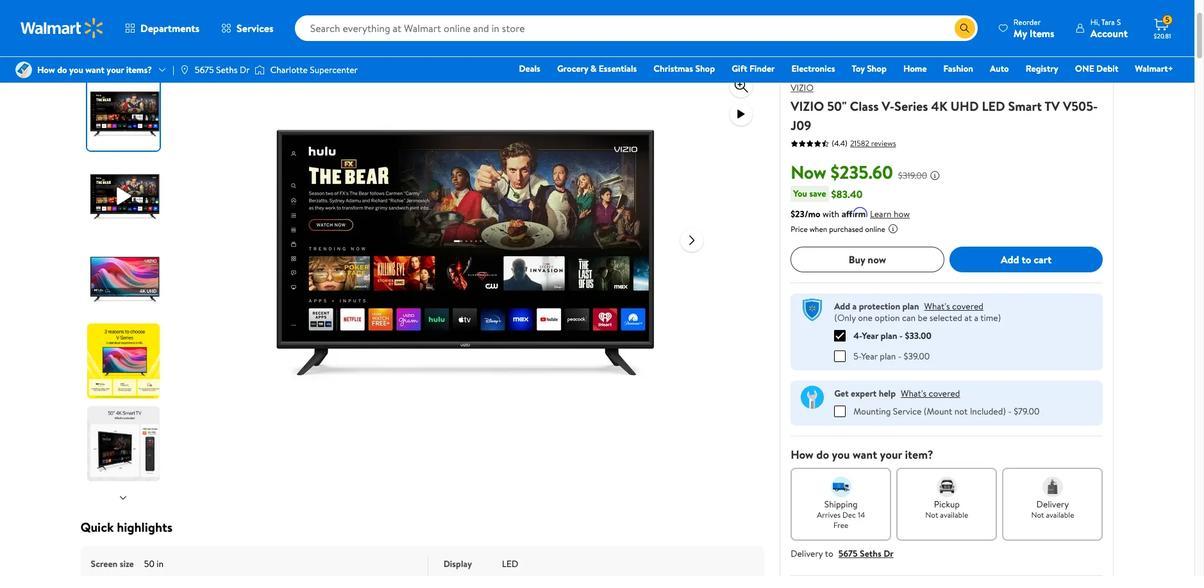 Task type: locate. For each thing, give the bounding box(es) containing it.
you down the walmart image
[[69, 63, 83, 76]]

covered up mounting service (mount not included) - $79.00
[[929, 387, 961, 400]]

v-
[[882, 98, 895, 115]]

1 vertical spatial vizio
[[791, 98, 825, 115]]

display
[[444, 558, 472, 571]]

0 vertical spatial add
[[1002, 253, 1020, 267]]

do for how do you want your items?
[[57, 63, 67, 76]]

what's covered button for add a protection plan
[[925, 300, 984, 313]]

0 horizontal spatial available
[[941, 510, 969, 521]]

not inside pickup not available
[[926, 510, 939, 521]]

seths down 14
[[860, 548, 882, 560]]

your
[[107, 63, 124, 76], [881, 447, 903, 463]]

how for how do you want your items?
[[37, 63, 55, 76]]

vizio 50" class v-series 4k uhd led smart tv v505-j09 - image 3 of 20 image
[[87, 241, 162, 316]]

save
[[810, 187, 827, 200]]

delivery down "intent image for delivery"
[[1037, 498, 1070, 511]]

0 horizontal spatial  image
[[15, 62, 32, 78]]

do up shipping
[[817, 447, 830, 463]]

1 vertical spatial what's
[[901, 387, 927, 400]]

covered inside add a protection plan what's covered (only one option can be selected at a time)
[[953, 300, 984, 313]]

delivery to 5675 seths dr
[[791, 548, 894, 560]]

0 horizontal spatial dr
[[240, 63, 250, 76]]

0 horizontal spatial want
[[85, 63, 105, 76]]

protection
[[859, 300, 901, 313]]

1 vizio from the top
[[791, 81, 814, 94]]

0 horizontal spatial shop
[[696, 62, 715, 75]]

available down intent image for pickup
[[941, 510, 969, 521]]

time)
[[981, 312, 1002, 325]]

price
[[791, 224, 808, 235]]

covered right the be
[[953, 300, 984, 313]]

1 vertical spatial delivery
[[791, 548, 823, 560]]

do for how do you want your item?
[[817, 447, 830, 463]]

(mount
[[924, 405, 953, 418]]

intent image for shipping image
[[831, 477, 852, 498]]

1 horizontal spatial want
[[853, 447, 878, 463]]

plan right option
[[903, 300, 920, 313]]

what's right can
[[925, 300, 951, 313]]

0 vertical spatial your
[[107, 63, 124, 76]]

0 vertical spatial to
[[1022, 253, 1032, 267]]

year down 4-
[[862, 350, 878, 363]]

0 horizontal spatial 5675
[[195, 63, 214, 76]]

how
[[37, 63, 55, 76], [791, 447, 814, 463]]

want left items?
[[85, 63, 105, 76]]

you
[[794, 187, 808, 200]]

size
[[120, 558, 134, 571]]

to left cart
[[1022, 253, 1032, 267]]

0 vertical spatial vizio
[[791, 81, 814, 94]]

vizio down best at the top right
[[791, 81, 814, 94]]

not
[[926, 510, 939, 521], [1032, 510, 1045, 521]]

to left 5675 seths dr button at the bottom of page
[[825, 548, 834, 560]]

1 vertical spatial do
[[817, 447, 830, 463]]

1 available from the left
[[941, 510, 969, 521]]

what's up service at the bottom of page
[[901, 387, 927, 400]]

how do you want your items?
[[37, 63, 152, 76]]

2 vertical spatial -
[[1009, 405, 1012, 418]]

expert
[[851, 387, 877, 400]]

one
[[859, 312, 873, 325]]

smart
[[1009, 98, 1043, 115]]

21582 reviews link
[[848, 138, 897, 149]]

1 vertical spatial year
[[862, 350, 878, 363]]

fashion
[[944, 62, 974, 75]]

gift
[[732, 62, 748, 75]]

5 $20.81
[[1155, 14, 1172, 40]]

gift finder link
[[726, 62, 781, 76]]

|
[[173, 63, 174, 76]]

next image image
[[118, 493, 128, 503]]

your left "item?"
[[881, 447, 903, 463]]

1 horizontal spatial not
[[1032, 510, 1045, 521]]

0 vertical spatial what's covered button
[[925, 300, 984, 313]]

account
[[1091, 26, 1129, 40]]

available inside delivery not available
[[1047, 510, 1075, 521]]

$23/mo
[[791, 208, 821, 221]]

vizio 50" class v-series 4k uhd led smart tv v505-j09 - image 4 of 20 image
[[87, 324, 162, 399]]

- for $39.00
[[899, 350, 902, 363]]

1 vertical spatial what's covered button
[[901, 387, 961, 400]]

5
[[1166, 14, 1170, 25]]

year down one
[[862, 329, 879, 342]]

covered
[[953, 300, 984, 313], [929, 387, 961, 400]]

- left the $79.00
[[1009, 405, 1012, 418]]

1 horizontal spatial you
[[832, 447, 850, 463]]

5675 down free
[[839, 548, 858, 560]]

2 available from the left
[[1047, 510, 1075, 521]]

5-Year plan - $39.00 checkbox
[[835, 351, 846, 362]]

5-year plan - $39.00
[[854, 350, 930, 363]]

4-
[[854, 329, 863, 342]]

1 horizontal spatial shop
[[867, 62, 887, 75]]

next media item image
[[685, 233, 700, 248]]

vizio
[[791, 81, 814, 94], [791, 98, 825, 115]]

option
[[875, 312, 901, 325]]

1 vertical spatial 5675
[[839, 548, 858, 560]]

2 vertical spatial plan
[[880, 350, 897, 363]]

add inside add a protection plan what's covered (only one option can be selected at a time)
[[835, 300, 851, 313]]

0 vertical spatial led
[[983, 98, 1006, 115]]

tv
[[1045, 98, 1061, 115]]

0 vertical spatial what's
[[925, 300, 951, 313]]

0 horizontal spatial to
[[825, 548, 834, 560]]

you for how do you want your items?
[[69, 63, 83, 76]]

finder
[[750, 62, 775, 75]]

available inside pickup not available
[[941, 510, 969, 521]]

search icon image
[[960, 23, 971, 33]]

shop
[[696, 62, 715, 75], [867, 62, 887, 75]]

plan down option
[[881, 329, 898, 342]]

not inside delivery not available
[[1032, 510, 1045, 521]]

- left the '$39.00'
[[899, 350, 902, 363]]

wpp logo image
[[801, 299, 825, 322]]

1 vertical spatial your
[[881, 447, 903, 463]]

0 vertical spatial year
[[862, 329, 879, 342]]

delivery inside delivery not available
[[1037, 498, 1070, 511]]

0 vertical spatial want
[[85, 63, 105, 76]]

shop right toy
[[867, 62, 887, 75]]

do down the walmart image
[[57, 63, 67, 76]]

0 vertical spatial dr
[[240, 63, 250, 76]]

1 vertical spatial to
[[825, 548, 834, 560]]

you up intent image for shipping
[[832, 447, 850, 463]]

not down "intent image for delivery"
[[1032, 510, 1045, 521]]

your left items?
[[107, 63, 124, 76]]

vizio down vizio link
[[791, 98, 825, 115]]

seths
[[216, 63, 238, 76], [860, 548, 882, 560]]

 image
[[180, 65, 190, 75]]

a left one
[[853, 300, 857, 313]]

0 vertical spatial delivery
[[1037, 498, 1070, 511]]

item?
[[906, 447, 934, 463]]

5675 seths dr button
[[839, 548, 894, 560]]

plan for $33.00
[[881, 329, 898, 342]]

1 shop from the left
[[696, 62, 715, 75]]

1 horizontal spatial led
[[983, 98, 1006, 115]]

1 vertical spatial add
[[835, 300, 851, 313]]

how down in_home_installation logo
[[791, 447, 814, 463]]

a right at
[[975, 312, 979, 325]]

what's inside add a protection plan what's covered (only one option can be selected at a time)
[[925, 300, 951, 313]]

led right display
[[502, 558, 519, 571]]

plan down 4-year plan - $33.00
[[880, 350, 897, 363]]

50"
[[828, 98, 847, 115]]

0 vertical spatial plan
[[903, 300, 920, 313]]

5675 right |
[[195, 63, 214, 76]]

dr
[[240, 63, 250, 76], [884, 548, 894, 560]]

0 vertical spatial covered
[[953, 300, 984, 313]]

1 not from the left
[[926, 510, 939, 521]]

0 horizontal spatial your
[[107, 63, 124, 76]]

0 horizontal spatial how
[[37, 63, 55, 76]]

0 vertical spatial you
[[69, 63, 83, 76]]

1 vertical spatial -
[[899, 350, 902, 363]]

2 vizio from the top
[[791, 98, 825, 115]]

delivery not available
[[1032, 498, 1075, 521]]

1 horizontal spatial do
[[817, 447, 830, 463]]

included)
[[970, 405, 1007, 418]]

plan inside add a protection plan what's covered (only one option can be selected at a time)
[[903, 300, 920, 313]]

intent image for delivery image
[[1043, 477, 1064, 498]]

- left $33.00
[[900, 329, 903, 342]]

1 vertical spatial dr
[[884, 548, 894, 560]]

debit
[[1097, 62, 1119, 75]]

1 horizontal spatial delivery
[[1037, 498, 1070, 511]]

0 horizontal spatial delivery
[[791, 548, 823, 560]]

hi, tara s account
[[1091, 16, 1129, 40]]

0 horizontal spatial add
[[835, 300, 851, 313]]

1 vertical spatial plan
[[881, 329, 898, 342]]

shop right "christmas"
[[696, 62, 715, 75]]

highlights
[[117, 519, 173, 536]]

0 vertical spatial do
[[57, 63, 67, 76]]

 image
[[15, 62, 32, 78], [255, 64, 265, 76]]

$79.00
[[1014, 405, 1040, 418]]

to inside add to cart button
[[1022, 253, 1032, 267]]

led right uhd
[[983, 98, 1006, 115]]

Search search field
[[295, 15, 978, 41]]

buy now
[[849, 253, 887, 267]]

0 vertical spatial -
[[900, 329, 903, 342]]

year
[[862, 329, 879, 342], [862, 350, 878, 363]]

v505-
[[1064, 98, 1099, 115]]

to for add
[[1022, 253, 1032, 267]]

departments
[[141, 21, 200, 35]]

walmart+ link
[[1130, 62, 1180, 76]]

1 vertical spatial you
[[832, 447, 850, 463]]

1 horizontal spatial add
[[1002, 253, 1020, 267]]

0 horizontal spatial do
[[57, 63, 67, 76]]

 image down the walmart image
[[15, 62, 32, 78]]

fashion link
[[938, 62, 980, 76]]

zoom image modal image
[[734, 78, 749, 94]]

what's
[[925, 300, 951, 313], [901, 387, 927, 400]]

 image left charlotte
[[255, 64, 265, 76]]

2 shop from the left
[[867, 62, 887, 75]]

what's covered button
[[925, 300, 984, 313], [901, 387, 961, 400]]

in_home_installation logo image
[[801, 386, 825, 409]]

0 vertical spatial seths
[[216, 63, 238, 76]]

4-year plan - $33.00
[[854, 329, 932, 342]]

selected
[[930, 312, 963, 325]]

led
[[983, 98, 1006, 115], [502, 558, 519, 571]]

screen
[[91, 558, 118, 571]]

add left cart
[[1002, 253, 1020, 267]]

auto link
[[985, 62, 1015, 76]]

1 horizontal spatial  image
[[255, 64, 265, 76]]

1 horizontal spatial available
[[1047, 510, 1075, 521]]

view video image
[[734, 107, 749, 122]]

0 horizontal spatial not
[[926, 510, 939, 521]]

14
[[858, 510, 866, 521]]

what's covered button for get expert help
[[901, 387, 961, 400]]

in
[[157, 558, 164, 571]]

vizio 50" class v-series 4k uhd led smart tv v505-j09 - image 5 of 20 image
[[87, 407, 162, 482]]

available down "intent image for delivery"
[[1047, 510, 1075, 521]]

add left one
[[835, 300, 851, 313]]

0 horizontal spatial you
[[69, 63, 83, 76]]

0 vertical spatial how
[[37, 63, 55, 76]]

add inside button
[[1002, 253, 1020, 267]]

shipping arrives dec 14 free
[[817, 498, 866, 531]]

seths down services dropdown button
[[216, 63, 238, 76]]

buy now button
[[791, 247, 945, 273]]

2 not from the left
[[1032, 510, 1045, 521]]

1 vertical spatial want
[[853, 447, 878, 463]]

shop for toy shop
[[867, 62, 887, 75]]

you save $83.40
[[794, 187, 863, 201]]

1 horizontal spatial how
[[791, 447, 814, 463]]

not down intent image for pickup
[[926, 510, 939, 521]]

- for $33.00
[[900, 329, 903, 342]]

1 vertical spatial led
[[502, 558, 519, 571]]

1 horizontal spatial seths
[[860, 548, 882, 560]]

hi,
[[1091, 16, 1100, 27]]

4k
[[932, 98, 948, 115]]

tara
[[1102, 16, 1116, 27]]

$39.00
[[904, 350, 930, 363]]

1 horizontal spatial your
[[881, 447, 903, 463]]

how down the walmart image
[[37, 63, 55, 76]]

grocery & essentials link
[[552, 62, 643, 76]]

1 vertical spatial how
[[791, 447, 814, 463]]

1 horizontal spatial to
[[1022, 253, 1032, 267]]

 image for how do you want your items?
[[15, 62, 32, 78]]

delivery down arrives
[[791, 548, 823, 560]]

want down mounting
[[853, 447, 878, 463]]

delivery for to
[[791, 548, 823, 560]]



Task type: describe. For each thing, give the bounding box(es) containing it.
delivery for not
[[1037, 498, 1070, 511]]

1 horizontal spatial 5675
[[839, 548, 858, 560]]

want for items?
[[85, 63, 105, 76]]

can
[[903, 312, 916, 325]]

electronics link
[[786, 62, 841, 76]]

1 vertical spatial covered
[[929, 387, 961, 400]]

1 vertical spatial seths
[[860, 548, 882, 560]]

intent image for pickup image
[[937, 477, 958, 498]]

not for delivery
[[1032, 510, 1045, 521]]

add for add a protection plan what's covered (only one option can be selected at a time)
[[835, 300, 851, 313]]

purchased
[[830, 224, 864, 235]]

0 horizontal spatial a
[[853, 300, 857, 313]]

&
[[591, 62, 597, 75]]

christmas
[[654, 62, 694, 75]]

pickup not available
[[926, 498, 969, 521]]

grocery
[[557, 62, 589, 75]]

21582
[[851, 138, 870, 149]]

buy
[[849, 253, 866, 267]]

how do you want your item?
[[791, 447, 934, 463]]

reviews
[[872, 138, 897, 149]]

grocery & essentials
[[557, 62, 637, 75]]

add to cart button
[[950, 247, 1104, 273]]

Mounting Service (Mount not Included) - $79.00 checkbox
[[835, 406, 846, 417]]

with
[[823, 208, 840, 221]]

to for delivery
[[825, 548, 834, 560]]

your for items?
[[107, 63, 124, 76]]

toy shop link
[[847, 62, 893, 76]]

add for add to cart
[[1002, 253, 1020, 267]]

$23/mo with
[[791, 208, 840, 221]]

learn how button
[[871, 208, 910, 221]]

get expert help what's covered
[[835, 387, 961, 400]]

(4.4)
[[832, 138, 848, 149]]

walmart image
[[21, 18, 104, 38]]

one debit
[[1076, 62, 1119, 75]]

5-
[[854, 350, 862, 363]]

services
[[237, 21, 274, 35]]

electronics
[[792, 62, 836, 75]]

 image for charlotte supercenter
[[255, 64, 265, 76]]

year for 4-
[[862, 329, 879, 342]]

supercenter
[[310, 63, 358, 76]]

dec
[[843, 510, 857, 521]]

charlotte supercenter
[[270, 63, 358, 76]]

you for how do you want your item?
[[832, 447, 850, 463]]

add to cart
[[1002, 253, 1052, 267]]

(4.4) 21582 reviews
[[832, 138, 897, 149]]

reorder
[[1014, 16, 1041, 27]]

$235.60
[[831, 160, 894, 185]]

not
[[955, 405, 968, 418]]

1 horizontal spatial dr
[[884, 548, 894, 560]]

items
[[1030, 26, 1055, 40]]

seller
[[813, 62, 831, 73]]

online
[[866, 224, 886, 235]]

available for pickup
[[941, 510, 969, 521]]

at
[[965, 312, 973, 325]]

vizio 50" class v-series 4k uhd led smart tv v505-j09 - image 1 of 20 image
[[87, 76, 162, 151]]

4-Year plan - $33.00 checkbox
[[835, 330, 846, 342]]

home
[[904, 62, 927, 75]]

registry link
[[1021, 62, 1065, 76]]

add to favorites list, vizio 50" class v-series 4k uhd led smart tv v505-j09 image
[[734, 50, 749, 66]]

when
[[810, 224, 828, 235]]

how
[[894, 208, 910, 221]]

0 vertical spatial 5675
[[195, 63, 214, 76]]

1 horizontal spatial a
[[975, 312, 979, 325]]

Walmart Site-Wide search field
[[295, 15, 978, 41]]

series
[[895, 98, 929, 115]]

$33.00
[[906, 329, 932, 342]]

services button
[[210, 13, 285, 44]]

how for how do you want your item?
[[791, 447, 814, 463]]

vizio 50" class v-series 4k uhd led smart tv v505-j09 image
[[260, 44, 671, 454]]

items?
[[126, 63, 152, 76]]

cart
[[1034, 253, 1052, 267]]

(only
[[835, 312, 856, 325]]

christmas shop link
[[648, 62, 721, 76]]

shop for christmas shop
[[696, 62, 715, 75]]

one debit link
[[1070, 62, 1125, 76]]

get
[[835, 387, 849, 400]]

help
[[879, 387, 896, 400]]

toy
[[852, 62, 865, 75]]

50 in
[[144, 558, 164, 571]]

departments button
[[114, 13, 210, 44]]

year for 5-
[[862, 350, 878, 363]]

legal information image
[[888, 224, 899, 234]]

sponsored
[[1067, 4, 1102, 14]]

vizio 50" class v-series 4k uhd led smart tv v505-j09 - image 2 of 20 image
[[87, 158, 162, 234]]

toy shop
[[852, 62, 887, 75]]

$20.81
[[1155, 31, 1172, 40]]

arrives
[[817, 510, 841, 521]]

5675 seths dr
[[195, 63, 250, 76]]

want for item?
[[853, 447, 878, 463]]

available for delivery
[[1047, 510, 1075, 521]]

led inside the vizio vizio 50" class v-series 4k uhd led smart tv v505- j09
[[983, 98, 1006, 115]]

$83.40
[[832, 187, 863, 201]]

be
[[918, 312, 928, 325]]

affirm image
[[842, 207, 868, 217]]

not for pickup
[[926, 510, 939, 521]]

$319.00
[[899, 169, 928, 182]]

vizio vizio 50" class v-series 4k uhd led smart tv v505- j09
[[791, 81, 1099, 134]]

gift finder
[[732, 62, 775, 75]]

plan for $39.00
[[880, 350, 897, 363]]

now $235.60
[[791, 160, 894, 185]]

0 horizontal spatial seths
[[216, 63, 238, 76]]

0 horizontal spatial led
[[502, 558, 519, 571]]

free
[[834, 520, 849, 531]]

reorder my items
[[1014, 16, 1055, 40]]

service
[[894, 405, 922, 418]]

uhd
[[951, 98, 979, 115]]

learn more about strikethrough prices image
[[930, 171, 941, 181]]

registry
[[1026, 62, 1059, 75]]

your for item?
[[881, 447, 903, 463]]

50
[[144, 558, 155, 571]]

christmas shop
[[654, 62, 715, 75]]



Task type: vqa. For each thing, say whether or not it's contained in the screenshot.
Finder
yes



